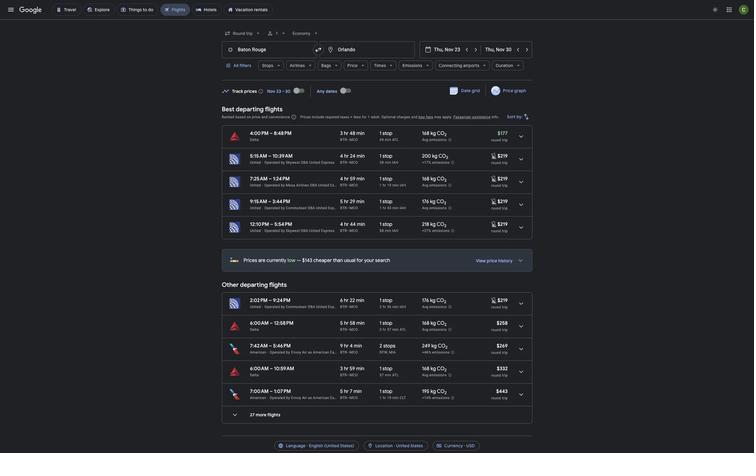 Task type: describe. For each thing, give the bounding box(es) containing it.
co for 6 hr 22 min
[[437, 298, 445, 304]]

– inside 9 hr 4 min btr – mco
[[347, 351, 350, 355]]

express down total duration 4 hr 59 min. element
[[331, 183, 344, 188]]

operated down 5:46 pm
[[270, 351, 285, 355]]

bag
[[419, 115, 425, 119]]

air for 5:46 pm
[[302, 351, 307, 355]]

– left 1:24 pm
[[269, 176, 272, 182]]

38
[[380, 161, 384, 165]]

1 for 1 stop 1 hr 19 min clt
[[380, 389, 382, 395]]

dba for 5:54 pm
[[301, 229, 309, 233]]

43
[[388, 206, 392, 210]]

+17% emissions
[[422, 161, 450, 165]]

– left 1:07 pm on the bottom left of the page
[[270, 389, 273, 395]]

iah for 6 hr 22 min
[[400, 305, 406, 309]]

btr for 3 hr 59 min
[[340, 373, 347, 378]]

9:15 am – 3:44 pm
[[250, 199, 291, 205]]

low
[[288, 258, 296, 264]]

– inside 5 hr 58 min btr – mco
[[347, 328, 350, 332]]

learn more about tracked prices image
[[258, 88, 264, 94]]

stop for 5 hr 58 min
[[383, 321, 393, 327]]

flight details. leaves baton rouge metropolitan airport at 7:00 am on thursday, november 23 and arrives at orlando international airport at 1:07 pm on thursday, november 23. image
[[514, 388, 529, 402]]

7:42 am
[[250, 343, 268, 349]]

2 stops flight. element
[[380, 343, 396, 350]]

2 fees from the left
[[426, 115, 434, 119]]

trip inside $177 round trip
[[503, 138, 508, 142]]

min for 4 hr 44 min btr – mco
[[357, 222, 365, 228]]

flight details. leaves baton rouge metropolitan airport at 5:15 am on thursday, november 23 and arrives at orlando international airport at 10:39 am on thursday, november 23. image
[[514, 152, 529, 167]]

english
[[309, 443, 324, 449]]

,
[[388, 351, 388, 355]]

flight details. leaves baton rouge metropolitan airport at 6:00 am on thursday, november 23 and arrives at orlando international airport at 10:59 am on thursday, november 23. image
[[514, 365, 529, 379]]

united states
[[397, 443, 423, 449]]

1 stop flight. element for 5 hr 7 min
[[380, 389, 393, 396]]

co for 3 hr 59 min
[[437, 366, 445, 372]]

assistance
[[473, 115, 491, 119]]

stop for 3 hr 59 min
[[383, 366, 393, 372]]

dba for 9:24 pm
[[308, 305, 315, 309]]

by down 5:46 pm text box
[[286, 351, 290, 355]]

7
[[350, 389, 353, 395]]

express for 6 hr 22 min
[[328, 305, 342, 309]]

$143
[[303, 258, 313, 264]]

by for 10:39 am
[[281, 161, 285, 165]]

2 inside "1 stop 2 hr 57 min atl"
[[380, 328, 382, 332]]

1 for 1 stop 1 hr 19 min iah
[[380, 176, 382, 182]]

currently
[[267, 258, 287, 264]]

Departure time: 6:00 AM. text field
[[250, 321, 269, 327]]

min for 1 stop 57 min atl
[[385, 373, 392, 378]]

hr inside 3 hr 48 min btr – mco
[[344, 131, 349, 137]]

iah for 4 hr 59 min
[[400, 183, 406, 188]]

Arrival time: 12:58 PM. text field
[[274, 321, 294, 327]]

min inside 1 stop 1 hr 19 min iah
[[393, 183, 399, 188]]

trip inside '$443 round trip'
[[503, 396, 508, 401]]

round trip for 4 hr 44 min
[[492, 229, 508, 233]]

10:59 am
[[274, 366, 295, 372]]

total duration 4 hr 44 min. element
[[340, 222, 380, 229]]

iah inside the 1 stop 38 min iah
[[393, 161, 399, 165]]

round inside $177 round trip
[[492, 138, 502, 142]]

dba for 10:39 am
[[301, 161, 309, 165]]

layover (1 of 1) is a 2 hr 57 min layover at hartsfield-jackson atlanta international airport in atlanta. element
[[380, 328, 419, 332]]

4 hr 24 min btr – mco
[[340, 153, 365, 165]]

flight details. leaves baton rouge metropolitan airport at 4:00 pm on thursday, november 23 and arrives at orlando international airport at 8:48 pm on thursday, november 23. image
[[514, 129, 529, 144]]

hr inside 4 hr 59 min btr – mco
[[345, 176, 349, 182]]

flights for best departing flights
[[265, 106, 283, 113]]

443 US dollars text field
[[497, 389, 508, 395]]

4 trip from the top
[[503, 206, 508, 211]]

leaves baton rouge metropolitan airport at 12:10 pm on thursday, november 23 and arrives at orlando international airport at 5:54 pm on thursday, november 23. element
[[250, 222, 292, 228]]

mco for 4 hr 59 min
[[350, 183, 358, 188]]

– left 5:46 pm
[[269, 343, 272, 349]]

4 for 4 hr 44 min
[[340, 222, 343, 228]]

$443 round trip
[[492, 389, 508, 401]]

2 for 3 hr 59 min
[[445, 368, 447, 373]]

12:58 pm
[[274, 321, 294, 327]]

none search field containing all filters
[[222, 26, 533, 80]]

hr inside 5 hr 58 min btr – mco
[[344, 321, 349, 327]]

2 trip from the top
[[503, 161, 508, 165]]

hr inside 1 stop 1 hr 43 min iah
[[383, 206, 387, 210]]

bag fees button
[[419, 115, 434, 119]]

5:15 am – 10:39 am
[[250, 153, 293, 159]]

co for 5 hr 58 min
[[437, 321, 445, 327]]

american left 9 hr 4 min btr – mco
[[313, 351, 329, 355]]

5 trip from the top
[[503, 229, 508, 233]]

0 vertical spatial for
[[362, 115, 367, 119]]

3:44 pm
[[273, 199, 291, 205]]

track prices
[[232, 88, 257, 94]]

Arrival time: 5:54 PM. text field
[[275, 222, 292, 228]]

main menu image
[[7, 6, 15, 13]]

kg for 3 hr 48 min
[[431, 131, 436, 137]]

stop for 4 hr 24 min
[[383, 153, 393, 159]]

view price history image
[[514, 253, 528, 268]]

168 for 3 hr 59 min
[[422, 366, 430, 372]]

kg for 4 hr 59 min
[[431, 176, 436, 182]]

1 stop 1 hr 19 min iah
[[380, 176, 406, 188]]

total duration 3 hr 59 min. element
[[340, 366, 380, 373]]

7:00 am
[[250, 389, 269, 395]]

mco for 5 hr 58 min
[[350, 328, 358, 332]]

5 for 5 hr 58 min
[[340, 321, 343, 327]]

emissions for 9 hr 4 min
[[433, 351, 450, 355]]

59 for 3
[[350, 366, 355, 372]]

7:25 am
[[250, 176, 268, 182]]

best departing flights
[[222, 106, 283, 113]]

states)
[[340, 443, 354, 449]]

7:42 am – 5:46 pm
[[250, 343, 291, 349]]

1 vertical spatial price
[[487, 258, 498, 264]]

1 button
[[265, 26, 289, 41]]

Arrival time: 3:44 PM. text field
[[273, 199, 291, 205]]

kg for 4 hr 24 min
[[433, 153, 438, 159]]

min for 1 stop 49 min atl
[[385, 138, 392, 142]]

Departure time: 5:15 AM. text field
[[250, 153, 267, 159]]

leaves baton rouge metropolitan airport at 2:02 pm on thursday, november 23 and arrives at orlando international airport at 9:24 pm on thursday, november 23. element
[[250, 298, 291, 304]]

218
[[422, 222, 430, 228]]

$269
[[497, 343, 508, 349]]

+46% emissions
[[422, 351, 450, 355]]

ranked based on price and convenience
[[222, 115, 290, 119]]

round inside '$443 round trip'
[[492, 396, 502, 401]]

atl inside "1 stop 2 hr 57 min atl"
[[400, 328, 407, 332]]

4 inside 9 hr 4 min btr – mco
[[350, 343, 353, 349]]

btr for 9 hr 4 min
[[340, 351, 347, 355]]

1 stop 49 min atl
[[380, 131, 399, 142]]

layover (1 of 1) is a 49 min layover at hartsfield-jackson atlanta international airport in atlanta. element
[[380, 137, 419, 142]]

– right the 5:15 am "text field"
[[269, 153, 272, 159]]

nov 23 – 30
[[267, 88, 291, 94]]

min for 3 hr 48 min btr – mco
[[357, 131, 365, 137]]

2 for 3 hr 48 min
[[445, 132, 447, 138]]

flight details. leaves baton rouge metropolitan airport at 2:02 pm on thursday, november 23 and arrives at orlando international airport at 9:24 pm on thursday, november 23. image
[[514, 297, 529, 311]]

6 trip from the top
[[503, 305, 508, 310]]

envoy for 5:46 pm
[[291, 351, 301, 355]]

total duration 3 hr 48 min. element
[[340, 131, 380, 137]]

kg for 5 hr 29 min
[[431, 199, 436, 205]]

+14%
[[422, 396, 432, 400]]

$177 round trip
[[492, 131, 508, 142]]

176 for 5 hr 29 min
[[422, 199, 429, 205]]

hr inside 1 stop 1 hr 19 min iah
[[383, 183, 387, 188]]

flights for 27 more flights
[[268, 412, 281, 418]]

hr inside "1 stop 2 hr 57 min atl"
[[383, 328, 387, 332]]

249
[[422, 343, 431, 349]]

american left 5 hr 7 min btr – mco
[[313, 396, 329, 400]]

hr inside 1 stop 1 hr 19 min clt
[[383, 396, 387, 400]]

$219 for 4 hr 24 min
[[498, 153, 508, 159]]

other departing flights
[[222, 281, 287, 289]]

layover (1 of 1) is a 1 hr 43 min layover at george bush intercontinental airport in houston. element
[[380, 206, 419, 211]]

total duration 5 hr 7 min. element
[[340, 389, 380, 396]]

mia
[[389, 351, 396, 355]]

– inside 6:00 am – 12:58 pm delta
[[270, 321, 273, 327]]

mco for 3 hr 48 min
[[350, 138, 358, 142]]

hr inside 9 hr 4 min btr – mco
[[344, 343, 349, 349]]

$219 for 4 hr 59 min
[[498, 176, 508, 182]]

hr inside 3 hr 59 min btr – mco
[[344, 366, 349, 372]]

6 round from the top
[[492, 305, 502, 310]]

19 for 4 hr 59 min
[[388, 183, 392, 188]]

prices for prices are currently low — $143 cheaper than usual for your search
[[244, 258, 257, 264]]

operated by commuteair dba united express for 3:44 pm
[[265, 206, 342, 210]]

flight details. leaves baton rouge metropolitan airport at 7:25 am on thursday, november 23 and arrives at orlando international airport at 1:24 pm on thursday, november 23. image
[[514, 175, 529, 189]]

avg emissions for 3 hr 48 min
[[422, 138, 447, 142]]

btr for 6 hr 22 min
[[340, 305, 347, 309]]

1 stop 57 min atl
[[380, 366, 399, 378]]

1 fees from the left
[[354, 115, 361, 119]]

Departure time: 6:00 AM. text field
[[250, 366, 269, 372]]

$258 round trip
[[492, 321, 508, 332]]

– inside '4:00 pm – 8:48 pm delta'
[[270, 131, 273, 137]]

1 vertical spatial airlines
[[296, 183, 309, 188]]

176 kg co 2 for 5 hr 29 min
[[422, 199, 447, 206]]

 image for 12:10 pm
[[262, 229, 263, 233]]

apply.
[[443, 115, 453, 119]]

express for 4 hr 44 min
[[322, 229, 335, 233]]

delta for 12:58 pm
[[250, 328, 259, 332]]

on
[[247, 115, 251, 119]]

219 US dollars text field
[[498, 199, 508, 205]]

all
[[234, 63, 239, 68]]

by down 1:07 pm on the bottom left of the page
[[286, 396, 290, 400]]

3 hr 59 min btr – mco
[[340, 366, 365, 378]]

date
[[462, 88, 471, 93]]

1 for 1 stop 38 min iah
[[380, 153, 382, 159]]

language
[[286, 443, 306, 449]]

27
[[250, 412, 255, 418]]

express for 5 hr 29 min
[[328, 206, 342, 210]]

Departure time: 7:25 AM. text field
[[250, 176, 268, 182]]

bags
[[322, 63, 331, 68]]

5 hr 29 min btr – mco
[[340, 199, 365, 210]]

bags button
[[318, 58, 342, 73]]

this price for this flight doesn't include overhead bin access. if you need a carry-on bag, use the bags filter to update prices. image for 5 hr 29 min
[[491, 198, 498, 205]]

1 stop 58 min iah
[[380, 222, 399, 233]]

5 round from the top
[[492, 229, 502, 233]]

min inside 1 stop 1 hr 43 min iah
[[393, 206, 399, 210]]

44
[[350, 222, 356, 228]]

kg for 3 hr 59 min
[[431, 366, 436, 372]]

any
[[317, 88, 325, 94]]

+27% emissions
[[422, 229, 450, 233]]

27 more flights
[[250, 412, 281, 418]]

prices include required taxes + fees for 1 adult. optional charges and bag fees may apply. passenger assistance
[[301, 115, 491, 119]]

commuteair for 3:44 pm
[[286, 206, 307, 210]]

connecting
[[439, 63, 463, 68]]

date grid button
[[446, 85, 485, 96]]

58 for stop
[[380, 229, 384, 233]]

1 for 1 stop 2 hr 36 min iah
[[380, 298, 382, 304]]

airlines inside airlines popup button
[[290, 63, 305, 68]]

– right 9:15 am
[[269, 199, 272, 205]]

4 for 4 hr 59 min
[[340, 176, 343, 182]]

1:07 pm
[[274, 389, 291, 395]]

more
[[256, 412, 267, 418]]

– inside 4 hr 44 min btr – mco
[[347, 229, 350, 233]]

(united
[[325, 443, 339, 449]]

find the best price region
[[222, 83, 533, 101]]

mco for 5 hr 7 min
[[350, 396, 358, 400]]

leaves baton rouge metropolitan airport at 4:00 pm on thursday, november 23 and arrives at orlando international airport at 8:48 pm on thursday, november 23. element
[[250, 131, 292, 137]]

49
[[380, 138, 384, 142]]

– inside 6:00 am – 10:59 am delta
[[270, 366, 273, 372]]

as for 7:00 am – 1:07 pm
[[308, 396, 312, 400]]

5:46 pm
[[273, 343, 291, 349]]

12:10 pm
[[250, 222, 269, 228]]

0 horizontal spatial price
[[252, 115, 261, 119]]

6:00 am – 12:58 pm delta
[[250, 321, 294, 332]]

operated down 1:07 pm on the bottom left of the page
[[270, 396, 285, 400]]

Return text field
[[486, 42, 514, 58]]

hr inside 4 hr 24 min btr – mco
[[345, 153, 349, 159]]

4:00 pm – 8:48 pm delta
[[250, 131, 292, 142]]

english (united states)
[[309, 443, 354, 449]]

1 for 1 stop 2 hr 57 min atl
[[380, 321, 382, 327]]

Arrival time: 1:07 PM. text field
[[274, 389, 291, 395]]

Departure time: 12:10 PM. text field
[[250, 222, 269, 228]]

$219 for 4 hr 44 min
[[498, 222, 508, 228]]

flight details. leaves baton rouge metropolitan airport at 7:42 am on thursday, november 23 and arrives at orlando international airport at 5:46 pm on thursday, november 23. image
[[514, 342, 529, 357]]

332 US dollars text field
[[497, 366, 508, 372]]

iah inside 1 stop 58 min iah
[[393, 229, 399, 233]]

24
[[350, 153, 356, 159]]

5 hr 7 min btr – mco
[[340, 389, 362, 400]]

1 stop 2 hr 36 min iah
[[380, 298, 406, 309]]

round inside $269 round trip
[[492, 351, 502, 355]]

$332 round trip
[[492, 366, 508, 378]]

co for 5 hr 29 min
[[437, 199, 445, 205]]

american down 7:42 am
[[250, 351, 267, 355]]

round trip for 5 hr 29 min
[[492, 206, 508, 211]]

57 inside "1 stop 2 hr 57 min atl"
[[388, 328, 392, 332]]

195 kg co 2
[[422, 389, 447, 396]]

3 round from the top
[[492, 184, 502, 188]]

Arrival time: 5:46 PM. text field
[[273, 343, 291, 349]]

leaves baton rouge metropolitan airport at 5:15 am on thursday, november 23 and arrives at orlando international airport at 10:39 am on thursday, november 23. element
[[250, 153, 293, 159]]

sort
[[507, 114, 516, 120]]

2 inside 1 stop 2 hr 36 min iah
[[380, 305, 382, 309]]

stop for 6 hr 22 min
[[383, 298, 393, 304]]

search
[[376, 258, 391, 264]]

flight details. leaves baton rouge metropolitan airport at 9:15 am on thursday, november 23 and arrives at orlando international airport at 3:44 pm on thursday, november 23. image
[[514, 198, 529, 212]]

kg for 5 hr 7 min
[[431, 389, 436, 395]]

2 for 5 hr 58 min
[[445, 322, 447, 328]]

swap origin and destination. image
[[315, 46, 322, 53]]

+17%
[[422, 161, 432, 165]]

hr inside 6 hr 22 min btr – mco
[[344, 298, 349, 304]]

6 hr 22 min btr – mco
[[340, 298, 365, 309]]

price graph button
[[488, 85, 532, 96]]

btr for 5 hr 7 min
[[340, 396, 347, 400]]

min for 9 hr 4 min btr – mco
[[354, 343, 362, 349]]



Task type: vqa. For each thing, say whether or not it's contained in the screenshot.
"delta" inside 4:00 PM – 8:48 PM Delta
yes



Task type: locate. For each thing, give the bounding box(es) containing it.
hr down 4 hr 24 min btr – mco
[[345, 176, 349, 182]]

round up 258 us dollars text box
[[492, 305, 502, 310]]

2 operated by commuteair dba united express from the top
[[265, 305, 342, 309]]

1 vertical spatial 57
[[380, 373, 384, 378]]

1  image from the top
[[262, 161, 263, 165]]

9 1 stop flight. element from the top
[[380, 389, 393, 396]]

mco down total duration 9 hr 4 min. element on the bottom of the page
[[350, 351, 358, 355]]

59 down 9 hr 4 min btr – mco
[[350, 366, 355, 372]]

hr left 7
[[344, 389, 349, 395]]

0 vertical spatial 6:00 am
[[250, 321, 269, 327]]

1 air from the top
[[302, 351, 307, 355]]

mco down total duration 4 hr 59 min. element
[[350, 183, 358, 188]]

– left the 5:54 pm text box
[[270, 222, 274, 228]]

5:15 am
[[250, 153, 267, 159]]

round inside $332 round trip
[[492, 374, 502, 378]]

2 mco from the top
[[350, 161, 358, 165]]

0 vertical spatial 19
[[388, 183, 392, 188]]

hr down 9 hr 4 min btr – mco
[[344, 366, 349, 372]]

change appearance image
[[709, 2, 723, 17]]

1 vertical spatial atl
[[400, 328, 407, 332]]

co for 4 hr 44 min
[[437, 222, 445, 228]]

5 avg emissions from the top
[[422, 328, 447, 332]]

+46%
[[422, 351, 432, 355]]

2 envoy from the top
[[291, 396, 301, 400]]

min inside 3 hr 59 min btr – mco
[[357, 366, 365, 372]]

hr inside "5 hr 29 min btr – mco"
[[344, 199, 349, 205]]

1 horizontal spatial 57
[[388, 328, 392, 332]]

express left 4 hr 44 min btr – mco
[[322, 229, 335, 233]]

by down 1:24 pm
[[281, 183, 285, 188]]

by for 3:44 pm
[[281, 206, 285, 210]]

are
[[259, 258, 266, 264]]

0 vertical spatial price
[[348, 63, 358, 68]]

9 round from the top
[[492, 374, 502, 378]]

1 19 from the top
[[388, 183, 392, 188]]

dfw
[[380, 351, 388, 355]]

min inside 1 stop 2 hr 36 min iah
[[393, 305, 399, 309]]

any dates
[[317, 88, 338, 94]]

total duration 4 hr 24 min. element
[[340, 153, 380, 160]]

5 round trip from the top
[[492, 305, 508, 310]]

58 inside 1 stop 58 min iah
[[380, 229, 384, 233]]

1 avg emissions from the top
[[422, 138, 447, 142]]

19 inside 1 stop 1 hr 19 min iah
[[388, 183, 392, 188]]

8 stop from the top
[[383, 366, 393, 372]]

10 trip from the top
[[503, 396, 508, 401]]

1 trip from the top
[[503, 138, 508, 142]]

5 left 7
[[340, 389, 343, 395]]

4:00 pm
[[250, 131, 269, 137]]

195
[[422, 389, 430, 395]]

min down 9 hr 4 min btr – mco
[[357, 366, 365, 372]]

2 vertical spatial delta
[[250, 373, 259, 378]]

btr for 4 hr 59 min
[[340, 183, 347, 188]]

1 219 us dollars text field from the top
[[498, 153, 508, 159]]

2 219 us dollars text field from the top
[[498, 222, 508, 228]]

3 mco from the top
[[350, 183, 358, 188]]

cheaper
[[314, 258, 332, 264]]

0 vertical spatial 176
[[422, 199, 429, 205]]

btr down total duration 5 hr 29 min. element
[[340, 206, 347, 210]]

dba
[[301, 161, 309, 165], [310, 183, 318, 188], [308, 206, 315, 210], [301, 229, 309, 233], [308, 305, 315, 309]]

0 vertical spatial operated by envoy air as american eagle
[[270, 351, 340, 355]]

1 envoy from the top
[[291, 351, 301, 355]]

0 horizontal spatial fees
[[354, 115, 361, 119]]

1 stop flight. element down 43
[[380, 222, 393, 229]]

7 stop from the top
[[383, 321, 393, 327]]

co for 4 hr 24 min
[[439, 153, 447, 159]]

57
[[388, 328, 392, 332], [380, 373, 384, 378]]

emissions
[[403, 63, 423, 68]]

btr down total duration 3 hr 59 min. element
[[340, 373, 347, 378]]

0 vertical spatial price
[[252, 115, 261, 119]]

round trip for 4 hr 59 min
[[492, 184, 508, 188]]

price inside price graph button
[[504, 88, 514, 93]]

176 kg co 2 for 6 hr 22 min
[[422, 298, 447, 305]]

mco inside 4 hr 44 min btr – mco
[[350, 229, 358, 233]]

express left 4 hr 24 min btr – mco
[[322, 161, 335, 165]]

1 5 from the top
[[340, 199, 343, 205]]

min for 5 hr 7 min btr – mco
[[354, 389, 362, 395]]

view price history
[[477, 258, 513, 264]]

0 vertical spatial prices
[[301, 115, 311, 119]]

btr down 6
[[340, 305, 347, 309]]

3  image from the top
[[262, 206, 263, 210]]

2:02 pm – 9:24 pm
[[250, 298, 291, 304]]

1 stop 2 hr 57 min atl
[[380, 321, 407, 332]]

price right view
[[487, 258, 498, 264]]

Departure time: 9:15 AM. text field
[[250, 199, 267, 205]]

– right departure time: 6:00 am. text box
[[270, 366, 273, 372]]

5 inside 5 hr 58 min btr – mco
[[340, 321, 343, 327]]

59 inside 4 hr 59 min btr – mco
[[350, 176, 356, 182]]

min for 1 stop 58 min iah
[[385, 229, 392, 233]]

flight details. leaves baton rouge metropolitan airport at 12:10 pm on thursday, november 23 and arrives at orlando international airport at 5:54 pm on thursday, november 23. image
[[514, 220, 529, 235]]

2 operated by skywest dba united express from the top
[[265, 229, 335, 233]]

leaves baton rouge metropolitan airport at 7:25 am on thursday, november 23 and arrives at orlando international airport at 1:24 pm on thursday, november 23. element
[[250, 176, 290, 182]]

atl inside "1 stop 57 min atl"
[[393, 373, 399, 378]]

58 for hr
[[350, 321, 356, 327]]

1 for 1 stop 1 hr 43 min iah
[[380, 199, 382, 205]]

3 $219 from the top
[[498, 199, 508, 205]]

1 176 kg co 2 from the top
[[422, 199, 447, 206]]

flights right more
[[268, 412, 281, 418]]

– inside 5 hr 7 min btr – mco
[[347, 396, 350, 400]]

1 inside the 1 stop 38 min iah
[[380, 153, 382, 159]]

5 btr from the top
[[340, 229, 347, 233]]

219 US dollars text field
[[498, 176, 508, 182], [498, 298, 508, 304]]

6 avg from the top
[[422, 373, 429, 378]]

– inside 4 hr 24 min btr – mco
[[347, 161, 350, 165]]

min inside 5 hr 58 min btr – mco
[[357, 321, 365, 327]]

than
[[333, 258, 343, 264]]

mco inside 9 hr 4 min btr – mco
[[350, 351, 358, 355]]

1 vertical spatial 176 kg co 2
[[422, 298, 447, 305]]

3 1 stop flight. element from the top
[[380, 176, 393, 183]]

2 168 kg co 2 from the top
[[422, 176, 447, 183]]

this price for this flight doesn't include overhead bin access. if you need a carry-on bag, use the bags filter to update prices. image for 4 hr 24 min
[[491, 153, 498, 160]]

57 inside "1 stop 57 min atl"
[[380, 373, 384, 378]]

3 for 3 hr 59 min
[[340, 366, 343, 372]]

price button
[[344, 58, 368, 73]]

1 vertical spatial flights
[[269, 281, 287, 289]]

1 this price for this flight doesn't include overhead bin access. if you need a carry-on bag, use the bags filter to update prices. image from the top
[[491, 153, 498, 160]]

this price for this flight doesn't include overhead bin access. if you need a carry-on bag, use the bags filter to update prices. image
[[491, 221, 498, 228]]

leaves baton rouge metropolitan airport at 6:00 am on thursday, november 23 and arrives at orlando international airport at 10:59 am on thursday, november 23. element
[[250, 366, 295, 372]]

—
[[297, 258, 301, 264]]

stop inside 1 stop 1 hr 19 min iah
[[383, 176, 393, 182]]

0 vertical spatial delta
[[250, 138, 259, 142]]

2 3 from the top
[[340, 366, 343, 372]]

4 168 kg co 2 from the top
[[422, 366, 447, 373]]

hr left 43
[[383, 206, 387, 210]]

emissions for 5 hr 7 min
[[433, 396, 450, 400]]

9 stop from the top
[[383, 389, 393, 395]]

operated by commuteair dba united express down 3:44 pm
[[265, 206, 342, 210]]

0 horizontal spatial prices
[[244, 258, 257, 264]]

round left flight details. leaves baton rouge metropolitan airport at 5:15 am on thursday, november 23 and arrives at orlando international airport at 10:39 am on thursday, november 23. image
[[492, 161, 502, 165]]

stop inside 1 stop 49 min atl
[[383, 131, 393, 137]]

0 vertical spatial 219 us dollars text field
[[498, 153, 508, 159]]

total duration 9 hr 4 min. element
[[340, 343, 380, 350]]

– left "9:24 pm"
[[269, 298, 272, 304]]

kg for 9 hr 4 min
[[432, 343, 437, 349]]

168 kg co 2 for 4 hr 59 min
[[422, 176, 447, 183]]

6 mco from the top
[[350, 305, 358, 309]]

mco inside 3 hr 59 min btr – mco
[[350, 373, 358, 378]]

mco for 3 hr 59 min
[[350, 373, 358, 378]]

times
[[374, 63, 386, 68]]

1 horizontal spatial 58
[[380, 229, 384, 233]]

min inside "5 hr 29 min btr – mco"
[[357, 199, 365, 205]]

stop up layover (1 of 1) is a 1 hr 19 min layover at charlotte douglas international airport in charlotte. element on the bottom right of page
[[383, 389, 393, 395]]

stop inside 1 stop 2 hr 36 min iah
[[383, 298, 393, 304]]

1 skywest from the top
[[286, 161, 300, 165]]

total duration 5 hr 29 min. element
[[340, 199, 380, 206]]

1 vertical spatial 3
[[340, 366, 343, 372]]

co inside 200 kg co 2
[[439, 153, 447, 159]]

emissions for 6 hr 22 min
[[430, 305, 447, 309]]

eagle
[[330, 351, 340, 355], [330, 396, 340, 400]]

learn more about ranking image
[[291, 114, 297, 120]]

currency
[[445, 443, 463, 449]]

min for 3 hr 59 min btr – mco
[[357, 366, 365, 372]]

None text field
[[320, 41, 415, 58]]

258 US dollars text field
[[497, 321, 508, 327]]

9:15 am
[[250, 199, 267, 205]]

2 for 6 hr 22 min
[[445, 300, 447, 305]]

Departure text field
[[434, 42, 462, 58]]

3 avg from the top
[[422, 206, 429, 210]]

layover (1 of 1) is a 1 hr 19 min layover at george bush intercontinental airport in houston. element
[[380, 183, 419, 188]]

btr inside 4 hr 24 min btr – mco
[[340, 161, 347, 165]]

min inside 1 stop 1 hr 19 min clt
[[393, 396, 399, 400]]

stop for 3 hr 48 min
[[383, 131, 393, 137]]

layover (1 of 2) is a 1 hr 2 min layover at dallas/fort worth international airport in dallas. layover (2 of 2) is a 2 hr 6 min layover at miami international airport in miami. element
[[380, 350, 419, 355]]

1 btr from the top
[[340, 138, 347, 142]]

airlines button
[[286, 58, 316, 73]]

loading results progress bar
[[0, 19, 755, 21]]

stops
[[262, 63, 274, 68]]

4 inside 4 hr 44 min btr – mco
[[340, 222, 343, 228]]

4 left 44
[[340, 222, 343, 228]]

2 btr from the top
[[340, 161, 347, 165]]

2 vertical spatial atl
[[393, 373, 399, 378]]

0 vertical spatial operated by commuteair dba united express
[[265, 206, 342, 210]]

1 stop flight. element
[[380, 131, 393, 137], [380, 153, 393, 160], [380, 176, 393, 183], [380, 199, 393, 206], [380, 222, 393, 229], [380, 298, 393, 305], [380, 321, 393, 328], [380, 366, 393, 373], [380, 389, 393, 396]]

avg up "200"
[[422, 138, 429, 142]]

1 $219 from the top
[[498, 153, 508, 159]]

2 stops dfw , mia
[[380, 343, 396, 355]]

leaves baton rouge metropolitan airport at 6:00 am on thursday, november 23 and arrives at orlando international airport at 12:58 pm on thursday, november 23. element
[[250, 321, 294, 327]]

12:10 pm – 5:54 pm
[[250, 222, 292, 228]]

– down total duration 6 hr 22 min. element
[[347, 305, 350, 309]]

mco inside 4 hr 59 min btr – mco
[[350, 183, 358, 188]]

1 vertical spatial price
[[504, 88, 514, 93]]

2 vertical spatial flights
[[268, 412, 281, 418]]

– inside 4 hr 59 min btr – mco
[[347, 183, 350, 188]]

operated by envoy air as american eagle down 1:07 pm on the bottom left of the page
[[270, 396, 340, 400]]

1 vertical spatial 5
[[340, 321, 343, 327]]

round down 219 us dollars text field
[[492, 206, 502, 211]]

219 us dollars text field for 176
[[498, 298, 508, 304]]

kg for 6 hr 22 min
[[431, 298, 436, 304]]

168 kg co 2 up 249 kg co 2
[[422, 321, 447, 328]]

59 for 4
[[350, 176, 356, 182]]

1 vertical spatial 219 us dollars text field
[[498, 222, 508, 228]]

0 vertical spatial 58
[[380, 229, 384, 233]]

mco inside "5 hr 29 min btr – mco"
[[350, 206, 358, 210]]

layover (1 of 1) is a 57 min layover at hartsfield-jackson atlanta international airport in atlanta. element
[[380, 373, 419, 378]]

7 btr from the top
[[340, 328, 347, 332]]

btr inside 4 hr 59 min btr – mco
[[340, 183, 347, 188]]

airports
[[464, 63, 480, 68]]

round trip for 6 hr 22 min
[[492, 305, 508, 310]]

5 left 29
[[340, 199, 343, 205]]

0 vertical spatial air
[[302, 351, 307, 355]]

prices right 'learn more about ranking' image at the top of the page
[[301, 115, 311, 119]]

1 stop flight. element up "49"
[[380, 131, 393, 137]]

1 stop flight. element down ,
[[380, 366, 393, 373]]

btr inside 4 hr 44 min btr – mco
[[340, 229, 347, 233]]

2 skywest from the top
[[286, 229, 300, 233]]

1 horizontal spatial price
[[504, 88, 514, 93]]

emissions for 4 hr 59 min
[[430, 183, 447, 188]]

btr down total duration 5 hr 7 min. element
[[340, 396, 347, 400]]

min up stops
[[393, 328, 399, 332]]

1 stop flight. element for 6 hr 22 min
[[380, 298, 393, 305]]

1:24 pm
[[273, 176, 290, 182]]

american down 'departure time: 7:00 am.' 'text box'
[[250, 396, 267, 400]]

– down total duration 4 hr 44 min. 'element'
[[347, 229, 350, 233]]

1 operated by envoy air as american eagle from the top
[[270, 351, 340, 355]]

2 for 4 hr 24 min
[[447, 155, 449, 160]]

kg for 4 hr 44 min
[[431, 222, 436, 228]]

10:39 am
[[273, 153, 293, 159]]

round inside $258 round trip
[[492, 328, 502, 332]]

all filters button
[[222, 58, 256, 73]]

all filters
[[234, 63, 251, 68]]

1 stop flight. element up the 38
[[380, 153, 393, 160]]

2 inside 2 stops dfw , mia
[[380, 343, 383, 349]]

by:
[[517, 114, 523, 120]]

hr
[[344, 131, 349, 137], [345, 153, 349, 159], [345, 176, 349, 182], [383, 183, 387, 188], [344, 199, 349, 205], [383, 206, 387, 210], [345, 222, 349, 228], [344, 298, 349, 304], [383, 305, 387, 309], [344, 321, 349, 327], [383, 328, 387, 332], [344, 343, 349, 349], [344, 366, 349, 372], [344, 389, 349, 395], [383, 396, 387, 400]]

atl for 3 hr 48 min
[[393, 138, 399, 142]]

this price for this flight doesn't include overhead bin access. if you need a carry-on bag, use the bags filter to update prices. image for 4 hr 59 min
[[491, 175, 498, 183]]

2 round from the top
[[492, 161, 502, 165]]

2 air from the top
[[302, 396, 307, 400]]

6:00 am inside 6:00 am – 12:58 pm delta
[[250, 321, 269, 327]]

$219 for 5 hr 29 min
[[498, 199, 508, 205]]

avg for 6 hr 22 min
[[422, 305, 429, 309]]

1 vertical spatial 6:00 am
[[250, 366, 269, 372]]

19 inside 1 stop 1 hr 19 min clt
[[388, 396, 392, 400]]

avg down +17%
[[422, 183, 429, 188]]

commuteair down arrival time: 9:24 pm. "text box"
[[286, 305, 307, 309]]

19 for 5 hr 7 min
[[388, 396, 392, 400]]

10 btr from the top
[[340, 396, 347, 400]]

2
[[445, 132, 447, 138], [447, 155, 449, 160], [445, 178, 447, 183], [445, 201, 447, 206], [445, 223, 447, 229], [445, 300, 447, 305], [380, 305, 382, 309], [445, 322, 447, 328], [380, 328, 382, 332], [380, 343, 383, 349], [446, 345, 448, 350], [445, 368, 447, 373], [445, 391, 447, 396]]

min inside 6 hr 22 min btr – mco
[[356, 298, 365, 304]]

this price for this flight doesn't include overhead bin access. if you need a carry-on bag, use the bags filter to update prices. image
[[491, 153, 498, 160], [491, 175, 498, 183], [491, 198, 498, 205], [491, 297, 498, 304]]

4 btr from the top
[[340, 206, 347, 210]]

min inside 9 hr 4 min btr – mco
[[354, 343, 362, 349]]

date grid
[[462, 88, 480, 93]]

btr for 3 hr 48 min
[[340, 138, 347, 142]]

emissions for 4 hr 24 min
[[433, 161, 450, 165]]

envoy for 1:07 pm
[[291, 396, 301, 400]]

6:00 am inside 6:00 am – 10:59 am delta
[[250, 366, 269, 372]]

min inside 3 hr 48 min btr – mco
[[357, 131, 365, 137]]

0 vertical spatial atl
[[393, 138, 399, 142]]

trip down $258
[[503, 328, 508, 332]]

mco inside 5 hr 58 min btr – mco
[[350, 328, 358, 332]]

1 vertical spatial commuteair
[[286, 305, 307, 309]]

times button
[[371, 58, 397, 73]]

Departure time: 4:00 PM. text field
[[250, 131, 269, 137]]

176
[[422, 199, 429, 205], [422, 298, 429, 304]]

1 round from the top
[[492, 138, 502, 142]]

219 US dollars text field
[[498, 153, 508, 159], [498, 222, 508, 228]]

29
[[350, 199, 356, 205]]

9 mco from the top
[[350, 373, 358, 378]]

0 vertical spatial as
[[308, 351, 312, 355]]

min right 43
[[393, 206, 399, 210]]

1 vertical spatial for
[[357, 258, 363, 264]]

200 kg co 2
[[422, 153, 449, 160]]

1 vertical spatial delta
[[250, 328, 259, 332]]

8 mco from the top
[[350, 351, 358, 355]]

1 as from the top
[[308, 351, 312, 355]]

1 stop flight. element for 4 hr 59 min
[[380, 176, 393, 183]]

american
[[250, 351, 267, 355], [313, 351, 329, 355], [250, 396, 267, 400], [313, 396, 329, 400]]

btr for 4 hr 44 min
[[340, 229, 347, 233]]

1 vertical spatial envoy
[[291, 396, 301, 400]]

4 168 from the top
[[422, 366, 430, 372]]

9 hr 4 min btr – mco
[[340, 343, 362, 355]]

4 left 24
[[340, 153, 343, 159]]

trip inside $332 round trip
[[503, 374, 508, 378]]

0 vertical spatial envoy
[[291, 351, 301, 355]]

1 eagle from the top
[[330, 351, 340, 355]]

6
[[340, 298, 343, 304]]

3 168 kg co 2 from the top
[[422, 321, 447, 328]]

1 stop from the top
[[383, 131, 393, 137]]

round trip down 219 us dollars text field
[[492, 206, 508, 211]]

1 horizontal spatial fees
[[426, 115, 434, 119]]

layover (1 of 1) is a 58 min layover at george bush intercontinental airport in houston. element
[[380, 229, 419, 233]]

sort by: button
[[505, 110, 533, 124]]

min inside 4 hr 24 min btr – mco
[[357, 153, 365, 159]]

 image for 9:15 am
[[262, 206, 263, 210]]

iah up 1 stop 1 hr 43 min iah
[[400, 183, 406, 188]]

1 and from the left
[[262, 115, 268, 119]]

0 vertical spatial 3
[[340, 131, 343, 137]]

this price for this flight doesn't include overhead bin access. if you need a carry-on bag, use the bags filter to update prices. image down $177 round trip
[[491, 153, 498, 160]]

7 mco from the top
[[350, 328, 358, 332]]

168 kg co 2 for 5 hr 58 min
[[422, 321, 447, 328]]

by for 5:54 pm
[[281, 229, 285, 233]]

168 down '+46%'
[[422, 366, 430, 372]]

0 horizontal spatial price
[[348, 63, 358, 68]]

optional
[[382, 115, 396, 119]]

btr inside 5 hr 7 min btr – mco
[[340, 396, 347, 400]]

btr inside 3 hr 48 min btr – mco
[[340, 138, 347, 142]]

4  image from the top
[[262, 229, 263, 233]]

charges
[[397, 115, 411, 119]]

hr up stops
[[383, 328, 387, 332]]

5 hr 58 min btr – mco
[[340, 321, 365, 332]]

operated for 3:44 pm
[[265, 206, 280, 210]]

3 down 9 hr 4 min btr – mco
[[340, 366, 343, 372]]

1 horizontal spatial price
[[487, 258, 498, 264]]

leaves baton rouge metropolitan airport at 7:42 am on thursday, november 23 and arrives at orlando international airport at 5:46 pm on thursday, november 23. element
[[250, 343, 291, 349]]

trip inside $269 round trip
[[503, 351, 508, 355]]

48
[[350, 131, 356, 137]]

0 horizontal spatial 57
[[380, 373, 384, 378]]

– inside 3 hr 48 min btr – mco
[[347, 138, 350, 142]]

air for 1:07 pm
[[302, 396, 307, 400]]

1 stop flight. element for 5 hr 29 min
[[380, 199, 393, 206]]

price inside price popup button
[[348, 63, 358, 68]]

 image down 12:10 pm
[[262, 229, 263, 233]]

co inside '218 kg co 2'
[[437, 222, 445, 228]]

mesa
[[286, 183, 295, 188]]

27 more flights image
[[228, 408, 242, 423]]

None field
[[222, 28, 264, 39], [290, 28, 322, 39], [222, 28, 264, 39], [290, 28, 322, 39]]

commuteair for 9:24 pm
[[286, 305, 307, 309]]

as
[[308, 351, 312, 355], [308, 396, 312, 400]]

0 vertical spatial 59
[[350, 176, 356, 182]]

1 stop flight. element up 36
[[380, 298, 393, 305]]

7 round from the top
[[492, 328, 502, 332]]

emissions for 5 hr 29 min
[[430, 206, 447, 210]]

8 1 stop flight. element from the top
[[380, 366, 393, 373]]

– down total duration 5 hr 29 min. element
[[347, 206, 350, 210]]

0 vertical spatial flights
[[265, 106, 283, 113]]

stop for 5 hr 7 min
[[383, 389, 393, 395]]

168 down bag fees button in the right of the page
[[422, 131, 430, 137]]

min inside the 1 stop 38 min iah
[[385, 161, 392, 165]]

btr inside "5 hr 29 min btr – mco"
[[340, 206, 347, 210]]

2 inside '218 kg co 2'
[[445, 223, 447, 229]]

1 vertical spatial operated by commuteair dba united express
[[265, 305, 342, 309]]

operated by skywest dba united express down 10:39 am
[[265, 161, 335, 165]]

emissions for 3 hr 48 min
[[430, 138, 447, 142]]

 image
[[262, 305, 263, 309]]

avg emissions for 3 hr 59 min
[[422, 373, 447, 378]]

4 inside 4 hr 59 min btr – mco
[[340, 176, 343, 182]]

round trip
[[492, 161, 508, 165], [492, 184, 508, 188], [492, 206, 508, 211], [492, 229, 508, 233], [492, 305, 508, 310]]

168
[[422, 131, 430, 137], [422, 176, 430, 182], [422, 321, 430, 327], [422, 366, 430, 372]]

stop for 4 hr 44 min
[[383, 222, 393, 228]]

2 delta from the top
[[250, 328, 259, 332]]

0 vertical spatial 176 kg co 2
[[422, 199, 447, 206]]

3 inside 3 hr 59 min btr – mco
[[340, 366, 343, 372]]

2 eagle from the top
[[330, 396, 340, 400]]

269 US dollars text field
[[497, 343, 508, 349]]

168 for 4 hr 59 min
[[422, 176, 430, 182]]

4 hr 44 min btr – mco
[[340, 222, 365, 233]]

3 avg emissions from the top
[[422, 206, 447, 210]]

connecting airports
[[439, 63, 480, 68]]

stop for 5 hr 29 min
[[383, 199, 393, 205]]

this price for this flight doesn't include overhead bin access. if you need a carry-on bag, use the bags filter to update prices. image up 219 us dollars text field
[[491, 175, 498, 183]]

1 inside 1 stop 49 min atl
[[380, 131, 382, 137]]

0 vertical spatial operated by skywest dba united express
[[265, 161, 335, 165]]

0 vertical spatial 57
[[388, 328, 392, 332]]

min right "49"
[[385, 138, 392, 142]]

flight details. leaves baton rouge metropolitan airport at 6:00 am on thursday, november 23 and arrives at orlando international airport at 12:58 pm on thursday, november 23. image
[[514, 319, 529, 334]]

airlines right mesa
[[296, 183, 309, 188]]

168 down +17%
[[422, 176, 430, 182]]

prices for prices include required taxes + fees for 1 adult. optional charges and bag fees may apply. passenger assistance
[[301, 115, 311, 119]]

1 vertical spatial skywest
[[286, 229, 300, 233]]

trip up 258 us dollars text box
[[503, 305, 508, 310]]

atl inside 1 stop 49 min atl
[[393, 138, 399, 142]]

total duration 6 hr 22 min. element
[[340, 298, 380, 305]]

0 vertical spatial eagle
[[330, 351, 340, 355]]

3 168 from the top
[[422, 321, 430, 327]]

mco down total duration 3 hr 59 min. element
[[350, 373, 358, 378]]

mco down 44
[[350, 229, 358, 233]]

round down $443
[[492, 396, 502, 401]]

Departure time: 2:02 PM. text field
[[250, 298, 268, 304]]

+14% emissions
[[422, 396, 450, 400]]

1 168 kg co 2 from the top
[[422, 131, 447, 138]]

operated for 5:54 pm
[[265, 229, 280, 233]]

1 3 from the top
[[340, 131, 343, 137]]

express for 4 hr 24 min
[[322, 161, 335, 165]]

1 vertical spatial 19
[[388, 396, 392, 400]]

2 as from the top
[[308, 396, 312, 400]]

connecting airports button
[[435, 58, 490, 73]]

0 vertical spatial 5
[[340, 199, 343, 205]]

58 down 6 hr 22 min btr – mco
[[350, 321, 356, 327]]

trip
[[503, 138, 508, 142], [503, 161, 508, 165], [503, 184, 508, 188], [503, 206, 508, 211], [503, 229, 508, 233], [503, 305, 508, 310], [503, 328, 508, 332], [503, 351, 508, 355], [503, 374, 508, 378], [503, 396, 508, 401]]

0 vertical spatial departing
[[236, 106, 264, 113]]

1 mco from the top
[[350, 138, 358, 142]]

0 vertical spatial skywest
[[286, 161, 300, 165]]

2 inside 200 kg co 2
[[447, 155, 449, 160]]

0 vertical spatial airlines
[[290, 63, 305, 68]]

1 vertical spatial as
[[308, 396, 312, 400]]

mco inside 6 hr 22 min btr – mco
[[350, 305, 358, 309]]

1 horizontal spatial prices
[[301, 115, 311, 119]]

Departure time: 7:00 AM. text field
[[250, 389, 269, 395]]

leaves baton rouge metropolitan airport at 7:00 am on thursday, november 23 and arrives at orlando international airport at 1:07 pm on thursday, november 23. element
[[250, 389, 291, 395]]

$269 round trip
[[492, 343, 508, 355]]

2 for 4 hr 59 min
[[445, 178, 447, 183]]

0 vertical spatial commuteair
[[286, 206, 307, 210]]

2 219 us dollars text field from the top
[[498, 298, 508, 304]]

graph
[[515, 88, 527, 93]]

1 vertical spatial prices
[[244, 258, 257, 264]]

Arrival time: 1:24 PM. text field
[[273, 176, 290, 182]]

iah for 5 hr 29 min
[[400, 206, 406, 210]]

price for price graph
[[504, 88, 514, 93]]

mco down 24
[[350, 161, 358, 165]]

delta inside 6:00 am – 10:59 am delta
[[250, 373, 259, 378]]

1 operated by skywest dba united express from the top
[[265, 161, 335, 165]]

1 vertical spatial 59
[[350, 366, 355, 372]]

operated by envoy air as american eagle down 5:46 pm text box
[[270, 351, 340, 355]]

as for 7:42 am – 5:46 pm
[[308, 351, 312, 355]]

min for 6 hr 22 min btr – mco
[[356, 298, 365, 304]]

min inside 4 hr 44 min btr – mco
[[357, 222, 365, 228]]

flights
[[265, 106, 283, 113], [269, 281, 287, 289], [268, 412, 281, 418]]

view
[[477, 258, 486, 264]]

price graph
[[504, 88, 527, 93]]

3 inside 3 hr 48 min btr – mco
[[340, 131, 343, 137]]

mco for 4 hr 44 min
[[350, 229, 358, 233]]

1 vertical spatial air
[[302, 396, 307, 400]]

1 stop 38 min iah
[[380, 153, 399, 165]]

hr inside 4 hr 44 min btr – mco
[[345, 222, 349, 228]]

skywest for 5:54 pm
[[286, 229, 300, 233]]

for left your at the left bottom of the page
[[357, 258, 363, 264]]

1 inside 1 stop 2 hr 36 min iah
[[380, 298, 382, 304]]

total duration 4 hr 59 min. element
[[340, 176, 380, 183]]

1 1 stop flight. element from the top
[[380, 131, 393, 137]]

1 176 from the top
[[422, 199, 429, 205]]

219 us dollars text field left flight details. leaves baton rouge metropolitan airport at 2:02 pm on thursday, november 23 and arrives at orlando international airport at 9:24 pm on thursday, november 23. icon
[[498, 298, 508, 304]]

round trip for 4 hr 24 min
[[492, 161, 508, 165]]

operated by skywest dba united express
[[265, 161, 335, 165], [265, 229, 335, 233]]

mco for 5 hr 29 min
[[350, 206, 358, 210]]

1 stop flight. element down the 38
[[380, 176, 393, 183]]

1 stop flight. element for 3 hr 48 min
[[380, 131, 393, 137]]

57 up stops
[[388, 328, 392, 332]]

219 us dollars text field left flight details. leaves baton rouge metropolitan airport at 5:15 am on thursday, november 23 and arrives at orlando international airport at 10:39 am on thursday, november 23. image
[[498, 153, 508, 159]]

7:00 am – 1:07 pm
[[250, 389, 291, 395]]

prices are currently low — $143 cheaper than usual for your search
[[244, 258, 391, 264]]

2 5 from the top
[[340, 321, 343, 327]]

operated down 5:15 am – 10:39 am
[[265, 161, 280, 165]]

59 down 4 hr 24 min btr – mco
[[350, 176, 356, 182]]

2 avg from the top
[[422, 183, 429, 188]]

1 stop flight. element for 5 hr 58 min
[[380, 321, 393, 328]]

usual
[[344, 258, 356, 264]]

eagle left 9 hr 4 min btr – mco
[[330, 351, 340, 355]]

2 inside 195 kg co 2
[[445, 391, 447, 396]]

co for 3 hr 48 min
[[437, 131, 445, 137]]

by for 9:24 pm
[[281, 305, 285, 309]]

7 1 stop flight. element from the top
[[380, 321, 393, 328]]

co for 5 hr 7 min
[[437, 389, 445, 395]]

4 inside 4 hr 24 min btr – mco
[[340, 153, 343, 159]]

delta for 10:59 am
[[250, 373, 259, 378]]

Arrival time: 10:39 AM. text field
[[273, 153, 293, 159]]

layover (1 of 1) is a 1 hr 19 min layover at charlotte douglas international airport in charlotte. element
[[380, 396, 419, 401]]

kg inside 249 kg co 2
[[432, 343, 437, 349]]

Arrival time: 10:59 AM. text field
[[274, 366, 295, 372]]

$219 left flight details. leaves baton rouge metropolitan airport at 7:25 am on thursday, november 23 and arrives at orlando international airport at 1:24 pm on thursday, november 23. icon
[[498, 176, 508, 182]]

1 for 1
[[276, 31, 278, 36]]

by down arrival time: 9:24 pm. "text box"
[[281, 305, 285, 309]]

3 delta from the top
[[250, 373, 259, 378]]

avg emissions for 5 hr 58 min
[[422, 328, 447, 332]]

hr inside 5 hr 7 min btr – mco
[[344, 389, 349, 395]]

min right 24
[[357, 153, 365, 159]]

$219 for 6 hr 22 min
[[498, 298, 508, 304]]

36
[[388, 305, 392, 309]]

8 btr from the top
[[340, 351, 347, 355]]

4 hr 59 min btr – mco
[[340, 176, 365, 188]]

Departure time: 7:42 AM. text field
[[250, 343, 268, 349]]

leaves baton rouge metropolitan airport at 9:15 am on thursday, november 23 and arrives at orlando international airport at 3:44 pm on thursday, november 23. element
[[250, 199, 291, 205]]

layover (1 of 1) is a 38 min layover at george bush intercontinental airport in houston. element
[[380, 160, 419, 165]]

Arrival time: 8:48 PM. text field
[[274, 131, 292, 137]]

iah
[[393, 161, 399, 165], [400, 183, 406, 188], [400, 206, 406, 210], [393, 229, 399, 233], [400, 305, 406, 309]]

round down 269 us dollars text field on the right bottom of page
[[492, 351, 502, 355]]

2 for 5 hr 7 min
[[445, 391, 447, 396]]

219 us dollars text field left flight details. leaves baton rouge metropolitan airport at 7:25 am on thursday, november 23 and arrives at orlando international airport at 1:24 pm on thursday, november 23. icon
[[498, 176, 508, 182]]

mco inside 3 hr 48 min btr – mco
[[350, 138, 358, 142]]

– inside "5 hr 29 min btr – mco"
[[347, 206, 350, 210]]

1 stop 1 hr 19 min clt
[[380, 389, 406, 400]]

min for 5 hr 58 min btr – mco
[[357, 321, 365, 327]]

0 horizontal spatial 58
[[350, 321, 356, 327]]

main content
[[222, 83, 533, 429]]

6 avg emissions from the top
[[422, 373, 447, 378]]

177 US dollars text field
[[498, 131, 508, 137]]

1 vertical spatial eagle
[[330, 396, 340, 400]]

2 stop from the top
[[383, 153, 393, 159]]

5 1 stop flight. element from the top
[[380, 222, 393, 229]]

3 5 from the top
[[340, 389, 343, 395]]

stops
[[384, 343, 396, 349]]

airlines
[[290, 63, 305, 68], [296, 183, 309, 188]]

2 vertical spatial 5
[[340, 389, 343, 395]]

trip left flight details. leaves baton rouge metropolitan airport at 5:15 am on thursday, november 23 and arrives at orlando international airport at 10:39 am on thursday, november 23. image
[[503, 161, 508, 165]]

1 vertical spatial operated by skywest dba united express
[[265, 229, 335, 233]]

None text field
[[222, 41, 317, 58]]

0 horizontal spatial and
[[262, 115, 268, 119]]

stop inside 1 stop 58 min iah
[[383, 222, 393, 228]]

express down total duration 5 hr 29 min. element
[[328, 206, 342, 210]]

4 this price for this flight doesn't include overhead bin access. if you need a carry-on bag, use the bags filter to update prices. image from the top
[[491, 297, 498, 304]]

176 for 6 hr 22 min
[[422, 298, 429, 304]]

round down $332 at the bottom right of page
[[492, 374, 502, 378]]

prices left are
[[244, 258, 257, 264]]

co
[[437, 131, 445, 137], [439, 153, 447, 159], [437, 176, 445, 182], [437, 199, 445, 205], [437, 222, 445, 228], [437, 298, 445, 304], [437, 321, 445, 327], [438, 343, 446, 349], [437, 366, 445, 372], [437, 389, 445, 395]]

trip inside $258 round trip
[[503, 328, 508, 332]]

stop inside 1 stop 1 hr 43 min iah
[[383, 199, 393, 205]]

 image down 5:15 am in the top left of the page
[[262, 161, 263, 165]]

1 vertical spatial 58
[[350, 321, 356, 327]]

adult.
[[371, 115, 381, 119]]

– down total duration 3 hr 59 min. element
[[347, 373, 350, 378]]

eagle for 9
[[330, 351, 340, 355]]

mco for 6 hr 22 min
[[350, 305, 358, 309]]

atl for 3 hr 59 min
[[393, 373, 399, 378]]

min
[[357, 131, 365, 137], [385, 138, 392, 142], [357, 153, 365, 159], [385, 161, 392, 165], [357, 176, 365, 182], [393, 183, 399, 188], [357, 199, 365, 205], [393, 206, 399, 210], [357, 222, 365, 228], [385, 229, 392, 233], [356, 298, 365, 304], [393, 305, 399, 309], [357, 321, 365, 327], [393, 328, 399, 332], [354, 343, 362, 349], [357, 366, 365, 372], [385, 373, 392, 378], [354, 389, 362, 395], [393, 396, 399, 400]]

6:00 am
[[250, 321, 269, 327], [250, 366, 269, 372]]

hr inside 1 stop 2 hr 36 min iah
[[383, 305, 387, 309]]

stop inside the 1 stop 38 min iah
[[383, 153, 393, 159]]

1 vertical spatial departing
[[240, 281, 268, 289]]

1 horizontal spatial and
[[412, 115, 418, 119]]

1 vertical spatial 219 us dollars text field
[[498, 298, 508, 304]]

min up 1 stop 1 hr 43 min iah
[[393, 183, 399, 188]]

5 stop from the top
[[383, 222, 393, 228]]

2:02 pm
[[250, 298, 268, 304]]

min inside "1 stop 2 hr 57 min atl"
[[393, 328, 399, 332]]

4 avg emissions from the top
[[422, 305, 447, 309]]

main content containing best departing flights
[[222, 83, 533, 429]]

required
[[326, 115, 340, 119]]

round trip down this price for this flight doesn't include overhead bin access. if you need a carry-on bag, use the bags filter to update prices. icon
[[492, 229, 508, 233]]

8 round from the top
[[492, 351, 502, 355]]

1 stop flight. element down "1 stop 57 min atl"
[[380, 389, 393, 396]]

min inside "1 stop 57 min atl"
[[385, 373, 392, 378]]

4 round from the top
[[492, 206, 502, 211]]

commuteair down 3:44 pm text box
[[286, 206, 307, 210]]

hr left 36
[[383, 305, 387, 309]]

hr right 9
[[344, 343, 349, 349]]

3 round trip from the top
[[492, 206, 508, 211]]

4 round trip from the top
[[492, 229, 508, 233]]

None search field
[[222, 26, 533, 80]]

1 for 1 stop 49 min atl
[[380, 131, 382, 137]]

layover (1 of 1) is a 2 hr 36 min layover at george bush intercontinental airport in houston. element
[[380, 305, 419, 310]]

22
[[350, 298, 355, 304]]

min down 4 hr 24 min btr – mco
[[357, 176, 365, 182]]

 image
[[262, 161, 263, 165], [262, 183, 263, 188], [262, 206, 263, 210], [262, 229, 263, 233]]

hr left 48
[[344, 131, 349, 137]]

passenger assistance button
[[454, 115, 491, 119]]

min inside 1 stop 49 min atl
[[385, 138, 392, 142]]

3 stop from the top
[[383, 176, 393, 182]]

Arrival time: 9:24 PM. text field
[[273, 298, 291, 304]]

58 inside 5 hr 58 min btr – mco
[[350, 321, 356, 327]]

2 and from the left
[[412, 115, 418, 119]]

prices
[[301, 115, 311, 119], [244, 258, 257, 264]]

btr for 5 hr 58 min
[[340, 328, 347, 332]]

$219
[[498, 153, 508, 159], [498, 176, 508, 182], [498, 199, 508, 205], [498, 222, 508, 228], [498, 298, 508, 304]]

clt
[[400, 396, 406, 400]]

– inside 6 hr 22 min btr – mco
[[347, 305, 350, 309]]

4 mco from the top
[[350, 206, 358, 210]]

2 for 5 hr 29 min
[[445, 201, 447, 206]]

dates
[[326, 88, 338, 94]]

2 avg emissions from the top
[[422, 183, 447, 188]]

1 168 from the top
[[422, 131, 430, 137]]

2  image from the top
[[262, 183, 263, 188]]

5 inside "5 hr 29 min btr – mco"
[[340, 199, 343, 205]]

2 176 kg co 2 from the top
[[422, 298, 447, 305]]

1 vertical spatial 176
[[422, 298, 429, 304]]

0 vertical spatial 219 us dollars text field
[[498, 176, 508, 182]]

3 this price for this flight doesn't include overhead bin access. if you need a carry-on bag, use the bags filter to update prices. image from the top
[[491, 198, 498, 205]]

1 vertical spatial operated by envoy air as american eagle
[[270, 396, 340, 400]]

price
[[348, 63, 358, 68], [504, 88, 514, 93]]

6 1 stop flight. element from the top
[[380, 298, 393, 305]]

delta inside 6:00 am – 12:58 pm delta
[[250, 328, 259, 332]]

kg inside 195 kg co 2
[[431, 389, 436, 395]]

19 left clt
[[388, 396, 392, 400]]

168 for 3 hr 48 min
[[422, 131, 430, 137]]

by down arrival time: 10:39 am. text box
[[281, 161, 285, 165]]

– inside 3 hr 59 min btr – mco
[[347, 373, 350, 378]]

operated by skywest dba united express for 5:54 pm
[[265, 229, 335, 233]]

total duration 5 hr 58 min. element
[[340, 321, 380, 328]]

stop up "49"
[[383, 131, 393, 137]]

3 trip from the top
[[503, 184, 508, 188]]

2 operated by envoy air as american eagle from the top
[[270, 396, 340, 400]]



